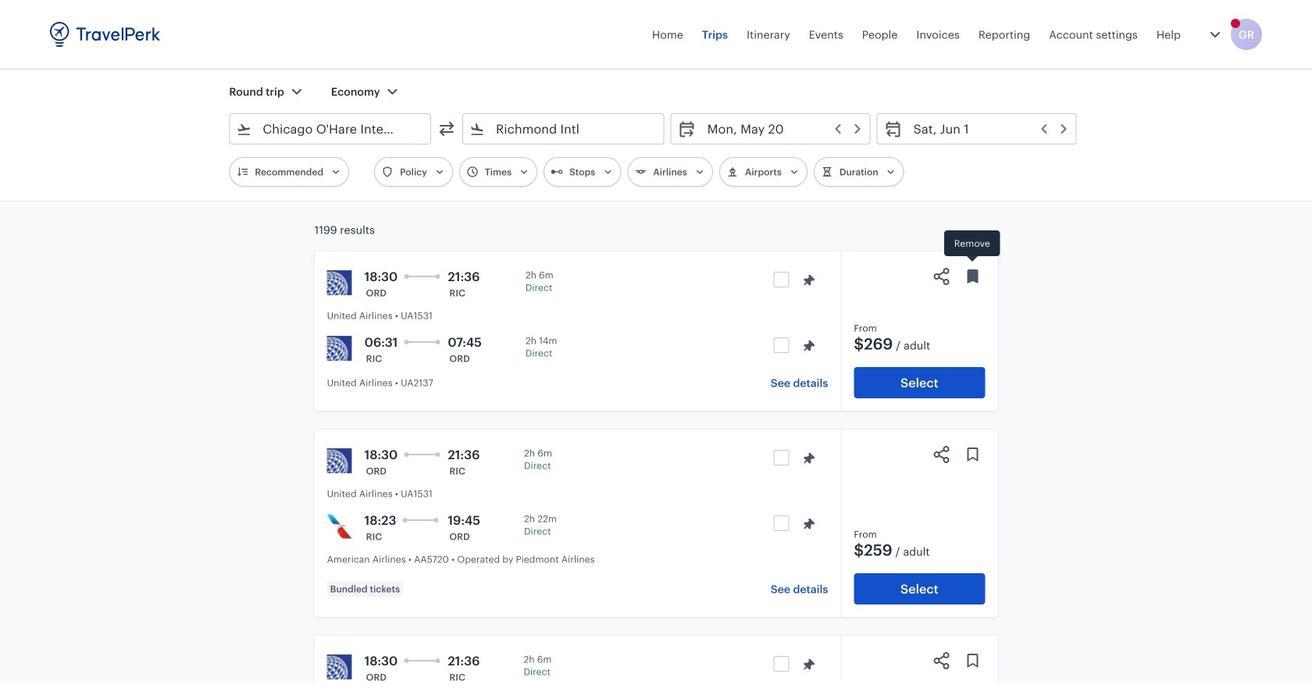 Task type: locate. For each thing, give the bounding box(es) containing it.
united airlines image
[[327, 270, 352, 295], [327, 336, 352, 361]]

0 vertical spatial united airlines image
[[327, 270, 352, 295]]

tooltip
[[945, 230, 1001, 264]]

0 vertical spatial united airlines image
[[327, 448, 352, 473]]

1 united airlines image from the top
[[327, 448, 352, 473]]

1 vertical spatial united airlines image
[[327, 655, 352, 680]]

From search field
[[252, 116, 410, 141]]

1 united airlines image from the top
[[327, 270, 352, 295]]

united airlines image
[[327, 448, 352, 473], [327, 655, 352, 680]]

1 vertical spatial united airlines image
[[327, 336, 352, 361]]

2 united airlines image from the top
[[327, 336, 352, 361]]

2 united airlines image from the top
[[327, 655, 352, 680]]

Depart field
[[697, 116, 864, 141]]



Task type: describe. For each thing, give the bounding box(es) containing it.
To search field
[[485, 116, 643, 141]]

american airlines image
[[327, 514, 352, 539]]

Return field
[[903, 116, 1070, 141]]



Task type: vqa. For each thing, say whether or not it's contained in the screenshot.
"Return" text box
no



